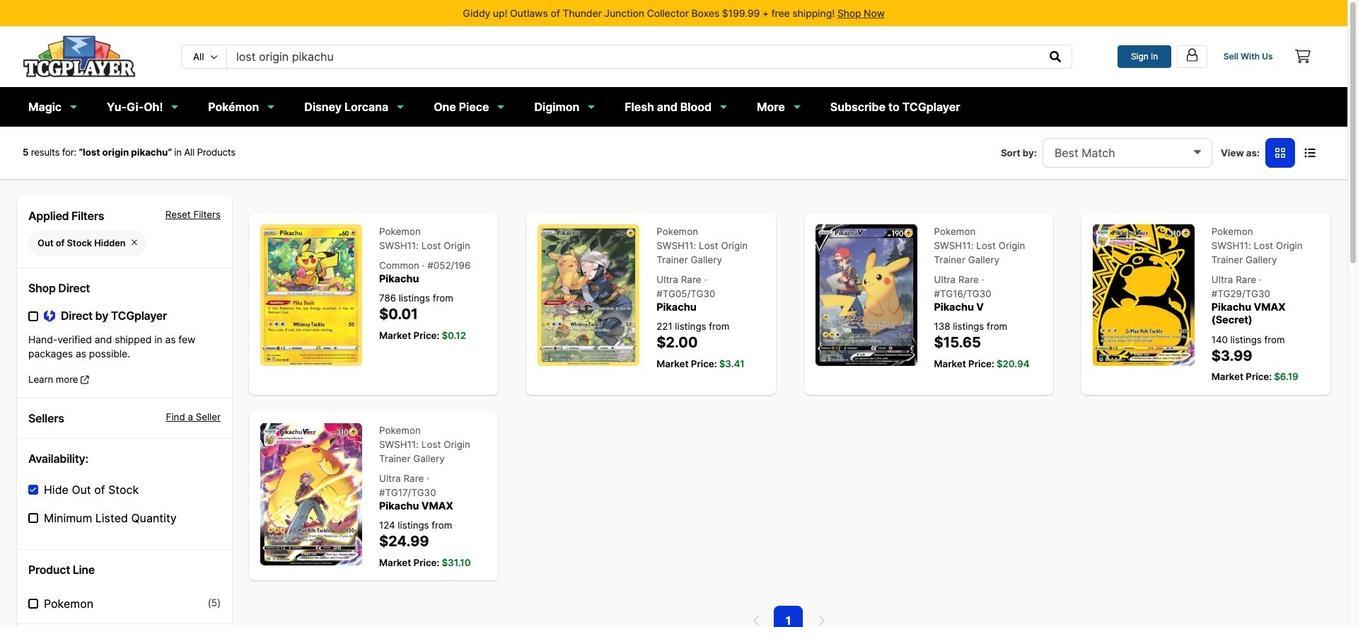 Task type: vqa. For each thing, say whether or not it's contained in the screenshot.
1st Pikachu image from right
yes



Task type: locate. For each thing, give the bounding box(es) containing it.
submit your search image
[[1050, 51, 1062, 62]]

None checkbox
[[28, 311, 38, 321], [28, 485, 38, 495], [28, 599, 38, 609], [28, 311, 38, 321], [28, 485, 38, 495], [28, 599, 38, 609]]

caret down image
[[1195, 145, 1202, 157]]

None text field
[[227, 45, 1041, 68]]

None field
[[1043, 138, 1213, 167]]

None checkbox
[[28, 513, 38, 523]]

pikachu image
[[260, 224, 362, 366], [538, 224, 640, 366]]

1 horizontal spatial pikachu image
[[538, 224, 640, 366]]

tcgplayer.com image
[[23, 35, 136, 78]]

pikachu vmax (secret) image
[[1093, 224, 1195, 366]]

user icon image
[[1185, 47, 1200, 62]]

direct by tcgplayer image
[[44, 309, 55, 323]]

arrow up right from square image
[[81, 375, 89, 384]]

0 horizontal spatial pikachu image
[[260, 224, 362, 366]]



Task type: describe. For each thing, give the bounding box(es) containing it.
a grid of results image
[[1276, 147, 1286, 158]]

view your shopping cart image
[[1296, 50, 1311, 63]]

chevron right image
[[818, 615, 825, 626]]

check image
[[30, 486, 36, 493]]

a list of results image
[[1305, 147, 1316, 158]]

chevron left image
[[753, 615, 761, 626]]

2 pikachu image from the left
[[538, 224, 640, 366]]

pikachu v image
[[816, 224, 918, 366]]

1 pikachu image from the left
[[260, 224, 362, 366]]

xmark image
[[131, 238, 137, 247]]

pikachu vmax image
[[260, 423, 362, 565]]



